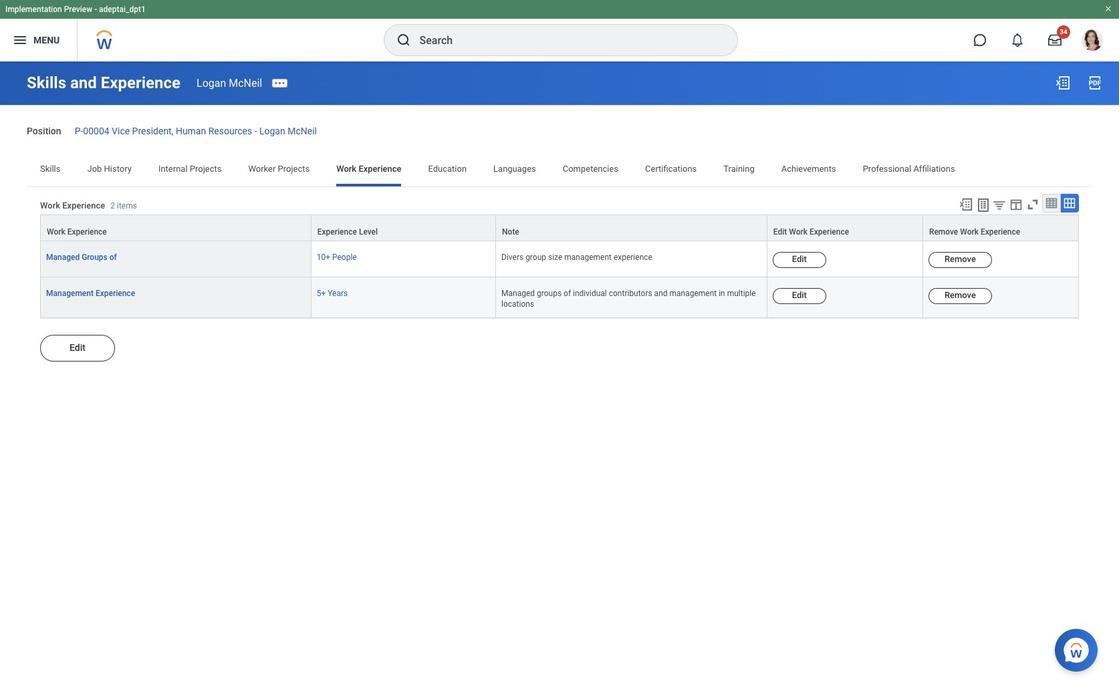 Task type: describe. For each thing, give the bounding box(es) containing it.
2 row from the top
[[40, 241, 1079, 277]]

experience level button
[[311, 215, 496, 241]]

edit work experience
[[774, 227, 849, 237]]

management experience link
[[46, 286, 135, 298]]

professional
[[863, 164, 912, 174]]

export to excel image for work experience
[[959, 197, 974, 212]]

0 vertical spatial and
[[70, 74, 97, 92]]

divers
[[502, 253, 524, 262]]

notifications large image
[[1011, 33, 1024, 47]]

managed for managed groups of
[[46, 253, 80, 262]]

years
[[328, 289, 348, 298]]

10+ people link
[[317, 250, 357, 262]]

level
[[359, 227, 378, 237]]

locations
[[502, 300, 534, 309]]

resources
[[208, 126, 252, 136]]

history
[[104, 164, 132, 174]]

managed groups of individual contributors and management in multiple locations
[[502, 289, 758, 309]]

projects for worker projects
[[278, 164, 310, 174]]

00004
[[83, 126, 109, 136]]

vice
[[112, 126, 130, 136]]

remove inside 'popup button'
[[929, 227, 958, 237]]

people
[[332, 253, 357, 262]]

skills and experience main content
[[0, 62, 1119, 417]]

professional affiliations
[[863, 164, 955, 174]]

view printable version (pdf) image
[[1087, 75, 1103, 91]]

preview
[[64, 5, 92, 14]]

management
[[46, 289, 94, 298]]

Search Workday  search field
[[420, 25, 710, 55]]

management inside the managed groups of individual contributors and management in multiple locations
[[670, 289, 717, 298]]

1 remove button from the top
[[929, 252, 992, 268]]

5+ years
[[317, 289, 348, 298]]

search image
[[396, 32, 412, 48]]

experience up managed groups of "link" on the left top of page
[[67, 227, 107, 237]]

groups
[[82, 253, 108, 262]]

note
[[502, 227, 519, 237]]

managed groups of link
[[46, 250, 117, 262]]

toolbar inside skills and experience main content
[[953, 194, 1079, 215]]

skills and experience
[[27, 74, 181, 92]]

row containing work experience
[[40, 215, 1079, 241]]

certifications
[[645, 164, 697, 174]]

1 horizontal spatial work experience
[[336, 164, 401, 174]]

of for groups
[[564, 289, 571, 298]]

34
[[1060, 28, 1068, 35]]

click to view/edit grid preferences image
[[1009, 197, 1024, 212]]

group
[[526, 253, 546, 262]]

- inside "menu" "banner"
[[94, 5, 97, 14]]

edit work experience button
[[767, 215, 923, 241]]

menu button
[[0, 19, 77, 62]]

experience inside popup button
[[317, 227, 357, 237]]

languages
[[494, 164, 536, 174]]

implementation
[[5, 5, 62, 14]]

multiple
[[727, 289, 756, 298]]

5+ years link
[[317, 286, 348, 298]]

and inside the managed groups of individual contributors and management in multiple locations
[[654, 289, 668, 298]]

fullscreen image
[[1026, 197, 1040, 212]]

3 row from the top
[[40, 277, 1079, 318]]

p-00004 vice president, human resources - logan mcneil link
[[75, 123, 317, 136]]

experience inside 'popup button'
[[981, 227, 1020, 237]]

internal projects
[[158, 164, 222, 174]]

0 vertical spatial management
[[565, 253, 612, 262]]

competencies
[[563, 164, 619, 174]]

inbox large image
[[1048, 33, 1062, 47]]

2
[[111, 201, 115, 211]]

logan mcneil link
[[197, 77, 262, 89]]

remove work experience button
[[923, 215, 1079, 241]]

logan mcneil
[[197, 77, 262, 89]]

job
[[87, 164, 102, 174]]

president,
[[132, 126, 173, 136]]

remove work experience
[[929, 227, 1020, 237]]

in
[[719, 289, 725, 298]]

experience level
[[317, 227, 378, 237]]

0 horizontal spatial mcneil
[[229, 77, 262, 89]]

profile logan mcneil image
[[1082, 29, 1103, 54]]

experience down groups
[[96, 289, 135, 298]]



Task type: vqa. For each thing, say whether or not it's contained in the screenshot.
the management experience Link at the top
yes



Task type: locate. For each thing, give the bounding box(es) containing it.
logan up worker projects
[[259, 126, 285, 136]]

1 vertical spatial remove button
[[929, 288, 992, 304]]

edit button down edit work experience
[[773, 252, 826, 268]]

human
[[176, 126, 206, 136]]

implementation preview -   adeptai_dpt1
[[5, 5, 146, 14]]

of
[[110, 253, 117, 262], [564, 289, 571, 298]]

export to excel image for skills and experience
[[1055, 75, 1071, 91]]

table image
[[1045, 196, 1058, 210]]

export to excel image left export to worksheets image
[[959, 197, 974, 212]]

work experience
[[336, 164, 401, 174], [47, 227, 107, 237]]

skills for skills
[[40, 164, 60, 174]]

expand table image
[[1063, 196, 1077, 210]]

projects right internal
[[190, 164, 222, 174]]

adeptai_dpt1
[[99, 5, 146, 14]]

- right preview
[[94, 5, 97, 14]]

work
[[336, 164, 356, 174], [40, 201, 60, 211], [47, 227, 65, 237], [789, 227, 808, 237], [960, 227, 979, 237]]

of inside the managed groups of individual contributors and management in multiple locations
[[564, 289, 571, 298]]

10+
[[317, 253, 330, 262]]

0 horizontal spatial of
[[110, 253, 117, 262]]

edit button right multiple
[[773, 288, 826, 304]]

experience up president,
[[101, 74, 181, 92]]

position
[[27, 126, 61, 136]]

1 horizontal spatial logan
[[259, 126, 285, 136]]

export to worksheets image
[[976, 197, 992, 213]]

managed up locations
[[502, 289, 535, 298]]

individual
[[573, 289, 607, 298]]

0 horizontal spatial export to excel image
[[959, 197, 974, 212]]

0 vertical spatial edit button
[[773, 252, 826, 268]]

row
[[40, 215, 1079, 241], [40, 241, 1079, 277], [40, 277, 1079, 318]]

training
[[724, 164, 755, 174]]

1 horizontal spatial of
[[564, 289, 571, 298]]

1 vertical spatial edit button
[[773, 288, 826, 304]]

work experience inside work experience popup button
[[47, 227, 107, 237]]

contributors
[[609, 289, 652, 298]]

of right "groups" on the top
[[564, 289, 571, 298]]

achievements
[[781, 164, 836, 174]]

0 vertical spatial of
[[110, 253, 117, 262]]

row up "groups" on the top
[[40, 241, 1079, 277]]

and right "contributors"
[[654, 289, 668, 298]]

export to excel image
[[1055, 75, 1071, 91], [959, 197, 974, 212]]

1 horizontal spatial management
[[670, 289, 717, 298]]

10+ people
[[317, 253, 357, 262]]

job history
[[87, 164, 132, 174]]

managed inside the managed groups of individual contributors and management in multiple locations
[[502, 289, 535, 298]]

1 horizontal spatial -
[[255, 126, 257, 136]]

0 horizontal spatial work experience
[[47, 227, 107, 237]]

worker projects
[[248, 164, 310, 174]]

1 vertical spatial export to excel image
[[959, 197, 974, 212]]

2 vertical spatial remove
[[945, 290, 976, 300]]

managed for managed groups of individual contributors and management in multiple locations
[[502, 289, 535, 298]]

and up p-
[[70, 74, 97, 92]]

0 vertical spatial managed
[[46, 253, 80, 262]]

0 horizontal spatial -
[[94, 5, 97, 14]]

1 vertical spatial skills
[[40, 164, 60, 174]]

groups
[[537, 289, 562, 298]]

experience down the select to filter grid data icon
[[981, 227, 1020, 237]]

1 horizontal spatial mcneil
[[288, 126, 317, 136]]

select to filter grid data image
[[992, 198, 1007, 212]]

p-00004 vice president, human resources - logan mcneil
[[75, 126, 317, 136]]

experience
[[614, 253, 653, 262]]

mcneil up worker projects
[[288, 126, 317, 136]]

remove button
[[929, 252, 992, 268], [929, 288, 992, 304]]

tab list inside skills and experience main content
[[27, 154, 1093, 186]]

logan
[[197, 77, 226, 89], [259, 126, 285, 136]]

experience
[[101, 74, 181, 92], [359, 164, 401, 174], [62, 201, 105, 211], [67, 227, 107, 237], [317, 227, 357, 237], [810, 227, 849, 237], [981, 227, 1020, 237], [96, 289, 135, 298]]

1 horizontal spatial projects
[[278, 164, 310, 174]]

1 vertical spatial management
[[670, 289, 717, 298]]

logan inside "link"
[[259, 126, 285, 136]]

work experience up the level
[[336, 164, 401, 174]]

education
[[428, 164, 467, 174]]

work experience 2 items
[[40, 201, 137, 211]]

row down "size"
[[40, 277, 1079, 318]]

0 vertical spatial remove button
[[929, 252, 992, 268]]

- right the resources
[[255, 126, 257, 136]]

managed groups of
[[46, 253, 117, 262]]

experience left the 2 at the top of the page
[[62, 201, 105, 211]]

0 vertical spatial -
[[94, 5, 97, 14]]

of inside "link"
[[110, 253, 117, 262]]

0 vertical spatial skills
[[27, 74, 66, 92]]

export to excel image left view printable version (pdf) icon
[[1055, 75, 1071, 91]]

divers group size management experience
[[502, 253, 653, 262]]

0 horizontal spatial projects
[[190, 164, 222, 174]]

p-
[[75, 126, 83, 136]]

mcneil
[[229, 77, 262, 89], [288, 126, 317, 136]]

projects right worker
[[278, 164, 310, 174]]

1 vertical spatial mcneil
[[288, 126, 317, 136]]

1 vertical spatial and
[[654, 289, 668, 298]]

mcneil up the resources
[[229, 77, 262, 89]]

management experience
[[46, 289, 135, 298]]

affiliations
[[914, 164, 955, 174]]

managed left groups
[[46, 253, 80, 262]]

menu
[[33, 35, 60, 45]]

1 horizontal spatial and
[[654, 289, 668, 298]]

1 horizontal spatial export to excel image
[[1055, 75, 1071, 91]]

close environment banner image
[[1105, 5, 1113, 13]]

edit button down management
[[40, 335, 115, 362]]

0 horizontal spatial and
[[70, 74, 97, 92]]

mcneil inside the p-00004 vice president, human resources - logan mcneil "link"
[[288, 126, 317, 136]]

2 projects from the left
[[278, 164, 310, 174]]

0 vertical spatial export to excel image
[[1055, 75, 1071, 91]]

skills down menu
[[27, 74, 66, 92]]

internal
[[158, 164, 188, 174]]

- inside "link"
[[255, 126, 257, 136]]

1 row from the top
[[40, 215, 1079, 241]]

justify image
[[12, 32, 28, 48]]

items
[[117, 201, 137, 211]]

managed inside "link"
[[46, 253, 80, 262]]

remove
[[929, 227, 958, 237], [945, 254, 976, 264], [945, 290, 976, 300]]

skills for skills and experience
[[27, 74, 66, 92]]

1 vertical spatial work experience
[[47, 227, 107, 237]]

0 vertical spatial remove
[[929, 227, 958, 237]]

1 vertical spatial remove
[[945, 254, 976, 264]]

of right groups
[[110, 253, 117, 262]]

1 horizontal spatial managed
[[502, 289, 535, 298]]

skills
[[27, 74, 66, 92], [40, 164, 60, 174]]

management left 'in'
[[670, 289, 717, 298]]

1 vertical spatial of
[[564, 289, 571, 298]]

edit button
[[773, 252, 826, 268], [773, 288, 826, 304], [40, 335, 115, 362]]

projects
[[190, 164, 222, 174], [278, 164, 310, 174]]

2 remove button from the top
[[929, 288, 992, 304]]

1 projects from the left
[[190, 164, 222, 174]]

worker
[[248, 164, 276, 174]]

2 vertical spatial edit button
[[40, 335, 115, 362]]

1 vertical spatial -
[[255, 126, 257, 136]]

0 vertical spatial work experience
[[336, 164, 401, 174]]

work experience up managed groups of "link" on the left top of page
[[47, 227, 107, 237]]

0 horizontal spatial management
[[565, 253, 612, 262]]

row up "size"
[[40, 215, 1079, 241]]

-
[[94, 5, 97, 14], [255, 126, 257, 136]]

management
[[565, 253, 612, 262], [670, 289, 717, 298]]

note button
[[496, 215, 767, 241]]

work experience button
[[41, 215, 311, 241]]

experience up 'experience level' popup button
[[359, 164, 401, 174]]

5+
[[317, 289, 326, 298]]

0 horizontal spatial managed
[[46, 253, 80, 262]]

skills down position on the top of page
[[40, 164, 60, 174]]

34 button
[[1040, 25, 1071, 55]]

experience down achievements
[[810, 227, 849, 237]]

edit
[[774, 227, 787, 237], [792, 254, 807, 264], [792, 290, 807, 300], [70, 342, 86, 353]]

tab list containing skills
[[27, 154, 1093, 186]]

edit inside popup button
[[774, 227, 787, 237]]

0 horizontal spatial logan
[[197, 77, 226, 89]]

managed
[[46, 253, 80, 262], [502, 289, 535, 298]]

0 vertical spatial logan
[[197, 77, 226, 89]]

1 vertical spatial logan
[[259, 126, 285, 136]]

logan up the p-00004 vice president, human resources - logan mcneil "link"
[[197, 77, 226, 89]]

tab list
[[27, 154, 1093, 186]]

management right "size"
[[565, 253, 612, 262]]

size
[[548, 253, 563, 262]]

1 vertical spatial managed
[[502, 289, 535, 298]]

experience up 10+ people link on the left of the page
[[317, 227, 357, 237]]

work inside 'popup button'
[[960, 227, 979, 237]]

of for groups
[[110, 253, 117, 262]]

0 vertical spatial mcneil
[[229, 77, 262, 89]]

toolbar
[[953, 194, 1079, 215]]

projects for internal projects
[[190, 164, 222, 174]]

and
[[70, 74, 97, 92], [654, 289, 668, 298]]

menu banner
[[0, 0, 1119, 62]]



